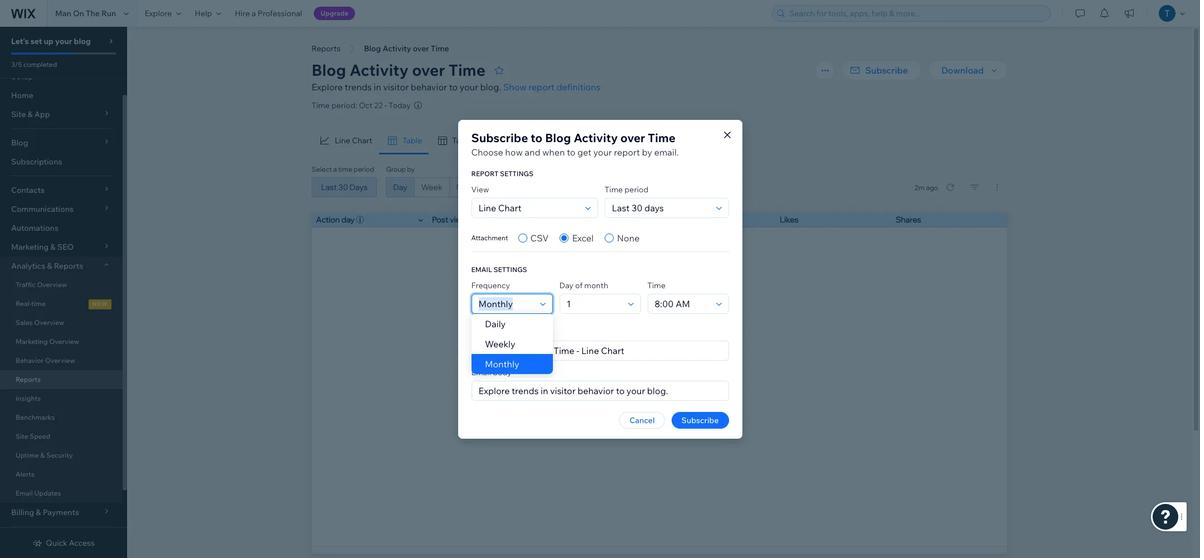 Task type: vqa. For each thing, say whether or not it's contained in the screenshot.
Backgrounds
no



Task type: locate. For each thing, give the bounding box(es) containing it.
tab list
[[312, 127, 662, 154]]

let's
[[11, 36, 29, 46]]

2 vertical spatial reports
[[16, 375, 41, 384]]

overview inside "link"
[[37, 280, 67, 289]]

1 vertical spatial email
[[471, 367, 491, 377]]

new inside sidebar element
[[93, 301, 108, 308]]

1 horizontal spatial explore
[[312, 81, 343, 93]]

access
[[69, 538, 95, 548]]

email for email updates
[[16, 489, 33, 497]]

blog up in
[[364, 43, 381, 54]]

body
[[493, 367, 512, 377]]

to right behavior
[[449, 81, 458, 93]]

email
[[471, 327, 491, 337], [471, 367, 491, 377], [16, 489, 33, 497]]

2 vertical spatial email
[[16, 489, 33, 497]]

report left by
[[614, 146, 640, 158]]

overview up marketing overview
[[34, 318, 64, 327]]

insights
[[16, 394, 41, 403]]

& up traffic overview
[[47, 261, 52, 271]]

subscribe button
[[842, 60, 922, 80], [672, 412, 729, 429]]

reports up insights
[[16, 375, 41, 384]]

1 vertical spatial new
[[93, 301, 108, 308]]

blog up when at left top
[[545, 130, 571, 145]]

1 horizontal spatial reports
[[54, 261, 83, 271]]

email left body
[[471, 367, 491, 377]]

security
[[46, 451, 73, 459]]

analytics & reports button
[[0, 257, 123, 275]]

none
[[617, 232, 640, 243]]

& right uptime
[[40, 451, 45, 459]]

1 vertical spatial &
[[40, 451, 45, 459]]

0 horizontal spatial &
[[40, 451, 45, 459]]

settings up frequency
[[494, 265, 527, 274]]

report
[[529, 81, 555, 93], [614, 146, 640, 158]]

3/5
[[11, 60, 22, 69]]

site
[[16, 432, 28, 441]]

0 vertical spatial to
[[449, 81, 458, 93]]

& inside dropdown button
[[47, 261, 52, 271]]

subscriptions
[[11, 157, 62, 167]]

activity inside subscribe to blog activity over time choose how and when to get your report by email.
[[574, 130, 618, 145]]

behavior
[[411, 81, 447, 93]]

0 vertical spatial explore
[[145, 8, 172, 18]]

time period
[[605, 184, 649, 194]]

activity up 'visitor'
[[383, 43, 411, 54]]

email up weekly
[[471, 327, 491, 337]]

overview for marketing overview
[[49, 337, 79, 346]]

by
[[642, 146, 652, 158]]

quick access
[[46, 538, 95, 548]]

1 vertical spatial settings
[[494, 265, 527, 274]]

site speed
[[16, 432, 50, 441]]

your right up
[[55, 36, 72, 46]]

2 vertical spatial subscribe
[[682, 415, 719, 425]]

0 vertical spatial settings
[[500, 169, 534, 178]]

professional
[[258, 8, 302, 18]]

time up time field
[[648, 280, 666, 290]]

sales overview link
[[0, 313, 123, 332]]

0 horizontal spatial explore
[[145, 8, 172, 18]]

0 vertical spatial blog
[[364, 43, 381, 54]]

0 horizontal spatial subscribe button
[[672, 412, 729, 429]]

0 vertical spatial subscribe button
[[842, 60, 922, 80]]

to up and
[[531, 130, 543, 145]]

0 horizontal spatial table
[[403, 136, 422, 146]]

option group
[[518, 231, 640, 245]]

1 horizontal spatial report
[[614, 146, 640, 158]]

report settings
[[471, 169, 534, 178]]

table down today
[[403, 136, 422, 146]]

1 vertical spatial activity
[[350, 60, 409, 80]]

0 horizontal spatial your
[[55, 36, 72, 46]]

on
[[73, 8, 84, 18]]

of
[[575, 280, 583, 290]]

2 vertical spatial to
[[567, 146, 576, 158]]

2 table from the left
[[453, 136, 472, 146]]

0 vertical spatial &
[[47, 261, 52, 271]]

blog activity over time inside button
[[364, 43, 449, 54]]

2 horizontal spatial to
[[567, 146, 576, 158]]

blog inside button
[[364, 43, 381, 54]]

3/5 completed
[[11, 60, 57, 69]]

table inside button
[[403, 136, 422, 146]]

0 vertical spatial report
[[529, 81, 555, 93]]

month
[[585, 280, 608, 290]]

new
[[479, 138, 492, 143], [93, 301, 108, 308]]

your right 'get'
[[594, 146, 612, 158]]

-
[[385, 100, 387, 110]]

monthly
[[485, 359, 519, 370]]

overview down marketing overview link
[[45, 356, 75, 365]]

new inside tab list
[[479, 138, 492, 143]]

1 vertical spatial blog
[[312, 60, 346, 80]]

list box containing daily
[[472, 314, 553, 374]]

table up the choose
[[453, 136, 472, 146]]

& for analytics
[[47, 261, 52, 271]]

View field
[[475, 198, 582, 217]]

&
[[47, 261, 52, 271], [40, 451, 45, 459]]

0 vertical spatial activity
[[383, 43, 411, 54]]

explore left help
[[145, 8, 172, 18]]

marketing overview link
[[0, 332, 123, 351]]

reports inside button
[[312, 43, 341, 54]]

1 vertical spatial your
[[460, 81, 478, 93]]

2 vertical spatial activity
[[574, 130, 618, 145]]

0 horizontal spatial subscribe
[[471, 130, 528, 145]]

reports button
[[306, 40, 346, 57]]

Time period field
[[609, 198, 713, 217]]

reports up 'traffic overview' "link"
[[54, 261, 83, 271]]

attachment
[[471, 234, 508, 242]]

a
[[252, 8, 256, 18]]

blog activity over time button
[[359, 40, 455, 57]]

2 vertical spatial over
[[621, 130, 645, 145]]

1 horizontal spatial subscribe button
[[842, 60, 922, 80]]

line
[[335, 136, 351, 146]]

time inside subscribe to blog activity over time choose how and when to get your report by email.
[[648, 130, 676, 145]]

blog activity over time
[[364, 43, 449, 54], [312, 60, 486, 80]]

real-
[[16, 299, 31, 308]]

table button
[[379, 127, 429, 154]]

home link
[[0, 86, 123, 105]]

site speed link
[[0, 427, 123, 446]]

option group containing csv
[[518, 231, 640, 245]]

benchmarks link
[[0, 408, 123, 427]]

0 vertical spatial new
[[479, 138, 492, 143]]

Email body field
[[475, 381, 725, 400]]

activity
[[383, 43, 411, 54], [350, 60, 409, 80], [574, 130, 618, 145]]

0 vertical spatial subscribe
[[866, 65, 908, 76]]

0 horizontal spatial new
[[93, 301, 108, 308]]

activity inside button
[[383, 43, 411, 54]]

automations
[[11, 223, 59, 233]]

activity up 'get'
[[574, 130, 618, 145]]

Search for tools, apps, help & more... field
[[786, 6, 1047, 21]]

reports link
[[0, 370, 123, 389]]

oct
[[359, 100, 373, 110]]

1 table from the left
[[403, 136, 422, 146]]

1 horizontal spatial your
[[460, 81, 478, 93]]

email inside sidebar element
[[16, 489, 33, 497]]

Frequency field
[[475, 294, 537, 313]]

2 horizontal spatial blog
[[545, 130, 571, 145]]

analytics
[[11, 261, 45, 271]]

time
[[431, 43, 449, 54], [449, 60, 486, 80], [312, 100, 330, 110], [648, 130, 676, 145], [605, 184, 623, 194], [648, 280, 666, 290]]

marketing overview
[[16, 337, 79, 346]]

today
[[389, 100, 411, 110]]

2 horizontal spatial your
[[594, 146, 612, 158]]

day of month
[[560, 280, 608, 290]]

to
[[449, 81, 458, 93], [531, 130, 543, 145], [567, 146, 576, 158]]

over inside subscribe to blog activity over time choose how and when to get your report by email.
[[621, 130, 645, 145]]

1 vertical spatial subscribe
[[471, 130, 528, 145]]

0 horizontal spatial blog
[[312, 60, 346, 80]]

0 vertical spatial your
[[55, 36, 72, 46]]

subscribe to blog activity over time choose how and when to get your report by email.
[[471, 130, 679, 158]]

monthly option
[[472, 354, 553, 374]]

overview down analytics & reports
[[37, 280, 67, 289]]

explore up period:
[[312, 81, 343, 93]]

2 horizontal spatial reports
[[312, 43, 341, 54]]

speed
[[30, 432, 50, 441]]

email for email subject
[[471, 327, 491, 337]]

alerts
[[16, 470, 35, 478]]

uptime & security
[[16, 451, 73, 459]]

list box
[[472, 314, 553, 374]]

settings for frequency
[[494, 265, 527, 274]]

tab list containing line chart
[[312, 127, 662, 154]]

reports
[[312, 43, 341, 54], [54, 261, 83, 271], [16, 375, 41, 384]]

email down "alerts"
[[16, 489, 33, 497]]

settings down how
[[500, 169, 534, 178]]

time left period
[[605, 184, 623, 194]]

report right 'show'
[[529, 81, 555, 93]]

when
[[543, 146, 565, 158]]

1 vertical spatial subscribe button
[[672, 412, 729, 429]]

0 vertical spatial email
[[471, 327, 491, 337]]

2 vertical spatial blog
[[545, 130, 571, 145]]

line chart
[[335, 136, 373, 146]]

new up the choose
[[479, 138, 492, 143]]

your inside subscribe to blog activity over time choose how and when to get your report by email.
[[594, 146, 612, 158]]

help button
[[188, 0, 228, 27]]

new up sales overview link
[[93, 301, 108, 308]]

your left "blog."
[[460, 81, 478, 93]]

blog down reports button
[[312, 60, 346, 80]]

0 vertical spatial reports
[[312, 43, 341, 54]]

1 horizontal spatial &
[[47, 261, 52, 271]]

reports down upgrade button
[[312, 43, 341, 54]]

time up email.
[[648, 130, 676, 145]]

0 vertical spatial over
[[413, 43, 429, 54]]

cancel button
[[620, 412, 665, 429]]

1 vertical spatial reports
[[54, 261, 83, 271]]

your inside sidebar element
[[55, 36, 72, 46]]

explore for explore
[[145, 8, 172, 18]]

setup link
[[0, 67, 123, 86]]

1 horizontal spatial new
[[479, 138, 492, 143]]

0 horizontal spatial reports
[[16, 375, 41, 384]]

0 vertical spatial blog activity over time
[[364, 43, 449, 54]]

activity up in
[[350, 60, 409, 80]]

over
[[413, 43, 429, 54], [412, 60, 445, 80], [621, 130, 645, 145]]

sidebar element
[[0, 27, 127, 558]]

overview down sales overview link
[[49, 337, 79, 346]]

explore
[[145, 8, 172, 18], [312, 81, 343, 93]]

1 vertical spatial report
[[614, 146, 640, 158]]

uptime
[[16, 451, 39, 459]]

1 horizontal spatial blog
[[364, 43, 381, 54]]

hire a professional link
[[228, 0, 309, 27]]

2 vertical spatial your
[[594, 146, 612, 158]]

1 horizontal spatial table
[[453, 136, 472, 146]]

time up behavior
[[431, 43, 449, 54]]

to left 'get'
[[567, 146, 576, 158]]

1 horizontal spatial to
[[531, 130, 543, 145]]

0 horizontal spatial report
[[529, 81, 555, 93]]

1 vertical spatial explore
[[312, 81, 343, 93]]



Task type: describe. For each thing, give the bounding box(es) containing it.
sales
[[16, 318, 33, 327]]

quick
[[46, 538, 67, 548]]

hire a professional
[[235, 8, 302, 18]]

1 horizontal spatial subscribe
[[682, 415, 719, 425]]

time period: oct 22 - today
[[312, 100, 411, 110]]

frequency
[[471, 280, 510, 290]]

blog inside subscribe to blog activity over time choose how and when to get your report by email.
[[545, 130, 571, 145]]

behavior overview
[[16, 356, 75, 365]]

reports inside dropdown button
[[54, 261, 83, 271]]

in
[[374, 81, 381, 93]]

explore trends in visitor behavior to your blog. show report definitions
[[312, 81, 601, 93]]

time inside button
[[431, 43, 449, 54]]

marketing
[[16, 337, 48, 346]]

email updates
[[16, 489, 61, 497]]

time up explore trends in visitor behavior to your blog. show report definitions
[[449, 60, 486, 80]]

email body
[[471, 367, 512, 377]]

email.
[[654, 146, 679, 158]]

overview for sales overview
[[34, 318, 64, 327]]

overview for traffic overview
[[37, 280, 67, 289]]

alerts link
[[0, 465, 123, 484]]

Day of month field
[[563, 294, 625, 313]]

period:
[[332, 100, 357, 110]]

over inside button
[[413, 43, 429, 54]]

subject
[[493, 327, 520, 337]]

view
[[471, 184, 489, 194]]

how
[[505, 146, 523, 158]]

day
[[560, 280, 574, 290]]

1 vertical spatial blog activity over time
[[312, 60, 486, 80]]

Email subject field
[[475, 341, 725, 360]]

completed
[[23, 60, 57, 69]]

time
[[31, 299, 46, 308]]

upgrade
[[321, 9, 349, 17]]

2 horizontal spatial subscribe
[[866, 65, 908, 76]]

0 horizontal spatial to
[[449, 81, 458, 93]]

email updates link
[[0, 484, 123, 503]]

get
[[578, 146, 592, 158]]

report
[[471, 169, 499, 178]]

email for email body
[[471, 367, 491, 377]]

overview for behavior overview
[[45, 356, 75, 365]]

updates
[[34, 489, 61, 497]]

csv
[[531, 232, 549, 243]]

report inside subscribe to blog activity over time choose how and when to get your report by email.
[[614, 146, 640, 158]]

cancel
[[630, 415, 655, 425]]

weekly
[[485, 338, 516, 350]]

setup
[[11, 71, 33, 81]]

hire
[[235, 8, 250, 18]]

up
[[44, 36, 53, 46]]

sales overview
[[16, 318, 64, 327]]

blog.
[[480, 81, 501, 93]]

behavior overview link
[[0, 351, 123, 370]]

email settings
[[471, 265, 527, 274]]

let's set up your blog
[[11, 36, 91, 46]]

daily
[[485, 318, 506, 330]]

Time field
[[652, 294, 713, 313]]

chart
[[352, 136, 373, 146]]

traffic overview link
[[0, 275, 123, 294]]

1 vertical spatial to
[[531, 130, 543, 145]]

time left period:
[[312, 100, 330, 110]]

the
[[86, 8, 100, 18]]

set
[[31, 36, 42, 46]]

settings for view
[[500, 169, 534, 178]]

home
[[11, 90, 33, 100]]

email subject
[[471, 327, 520, 337]]

reports for reports link
[[16, 375, 41, 384]]

show report definitions button
[[503, 80, 601, 94]]

1 vertical spatial over
[[412, 60, 445, 80]]

period
[[625, 184, 649, 194]]

visitor
[[383, 81, 409, 93]]

upgrade button
[[314, 7, 355, 20]]

22
[[374, 100, 383, 110]]

insights link
[[0, 389, 123, 408]]

automations link
[[0, 219, 123, 238]]

line chart button
[[312, 127, 379, 154]]

choose
[[471, 146, 503, 158]]

run
[[101, 8, 116, 18]]

benchmarks
[[16, 413, 55, 422]]

quick access button
[[33, 538, 95, 548]]

subscriptions link
[[0, 152, 123, 171]]

traffic overview
[[16, 280, 67, 289]]

show
[[503, 81, 527, 93]]

and
[[525, 146, 541, 158]]

definitions
[[557, 81, 601, 93]]

subscribe inside subscribe to blog activity over time choose how and when to get your report by email.
[[471, 130, 528, 145]]

uptime & security link
[[0, 446, 123, 465]]

man on the run
[[55, 8, 116, 18]]

& for uptime
[[40, 451, 45, 459]]

explore for explore trends in visitor behavior to your blog. show report definitions
[[312, 81, 343, 93]]

behavior
[[16, 356, 44, 365]]

excel
[[572, 232, 594, 243]]

real-time
[[16, 299, 46, 308]]

reports for reports button
[[312, 43, 341, 54]]



